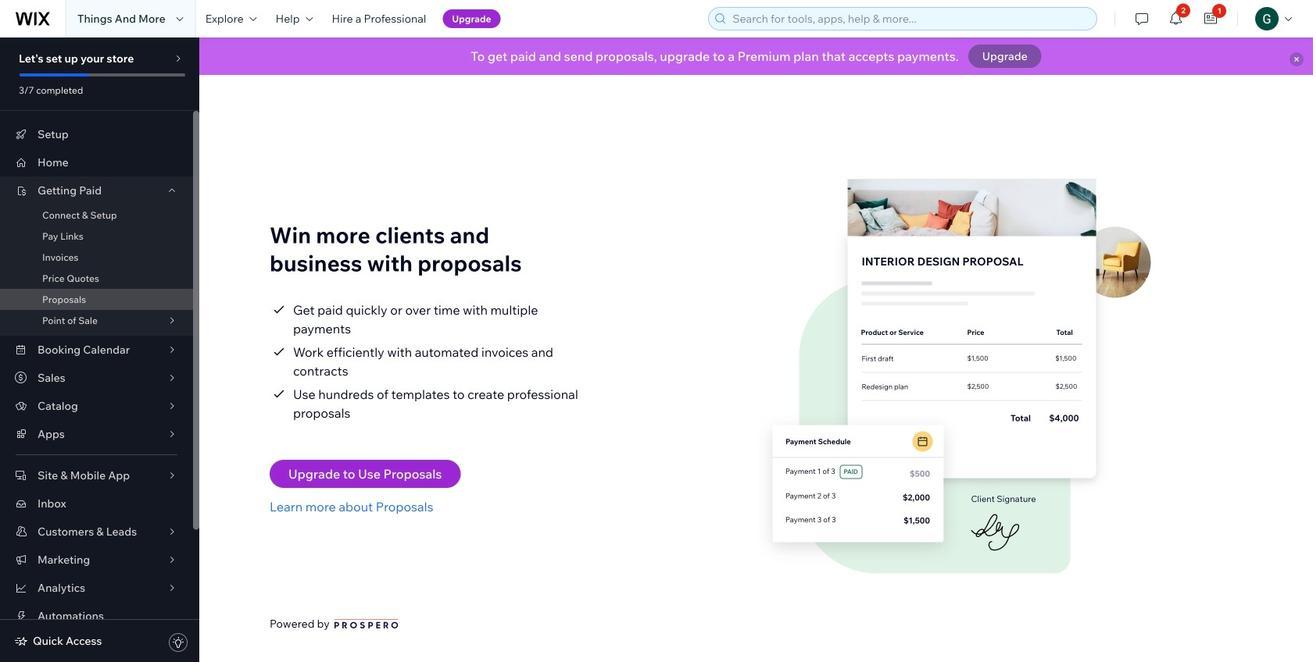 Task type: vqa. For each thing, say whether or not it's contained in the screenshot.
sidebar element at the left of page
yes



Task type: locate. For each thing, give the bounding box(es) containing it.
alert
[[199, 38, 1313, 75]]



Task type: describe. For each thing, give the bounding box(es) containing it.
Search for tools, apps, help & more... field
[[728, 8, 1092, 30]]

sidebar element
[[0, 38, 199, 663]]



